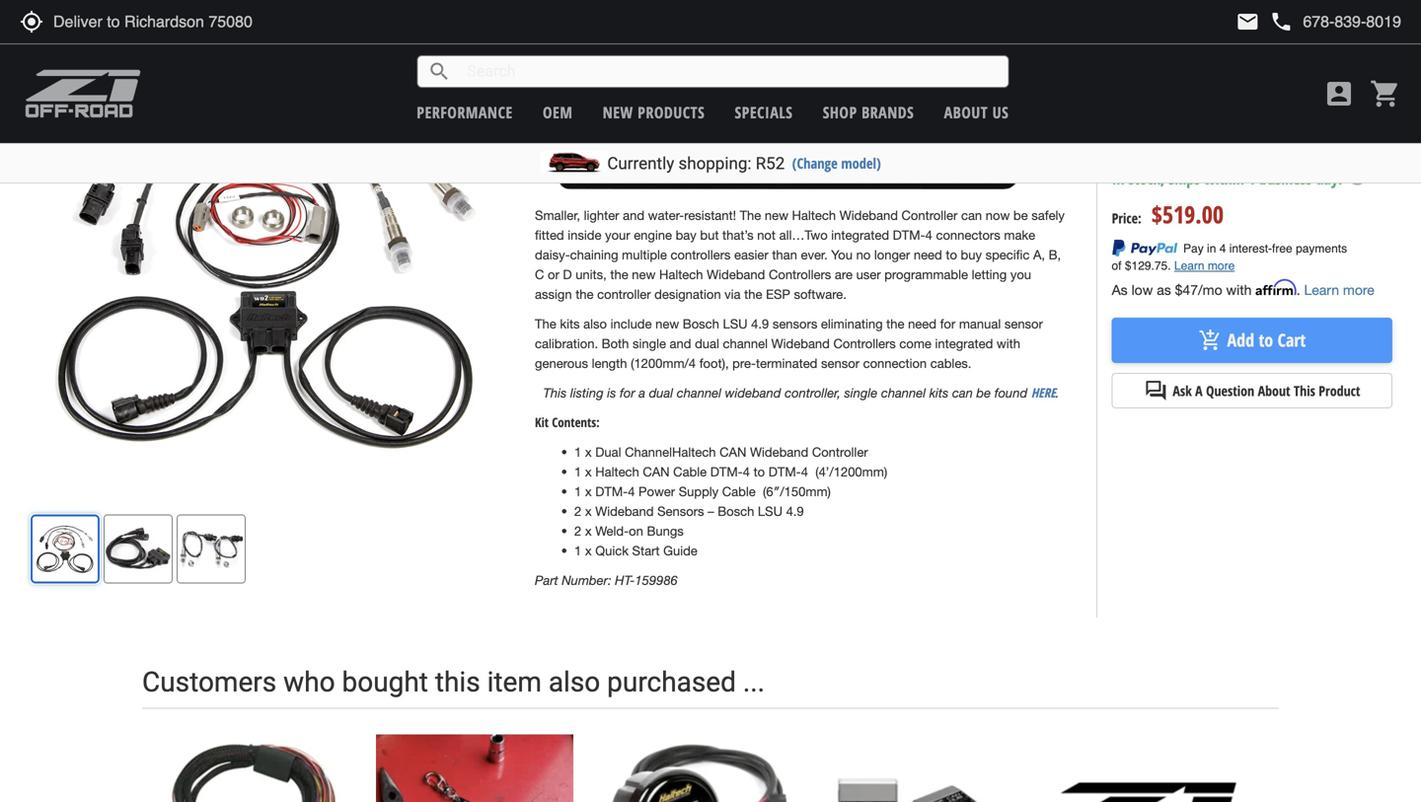 Task type: describe. For each thing, give the bounding box(es) containing it.
ask
[[1173, 381, 1192, 400]]

–
[[708, 504, 714, 519]]

. inside as low as $47 /mo with affirm . learn more
[[1297, 282, 1300, 298]]

new down multiple
[[632, 267, 656, 282]]

in stock, ships within 1 business day. help
[[1112, 165, 1368, 189]]

controller inside the 1 x dual channelhaltech can wideband controller 1 x haltech can cable dtm-4 to dtm-4  (4'/1200mm) 1 x dtm-4 power supply cable  (6″/150mm) 2 x wideband sensors – bosch lsu 4.9 2 x weld-on bungs 1 x quick start guide
[[812, 445, 868, 460]]

but
[[700, 227, 719, 243]]

controller,
[[785, 385, 841, 401]]

your
[[605, 227, 630, 243]]

currently shopping: r52 (change model)
[[607, 153, 881, 173]]

start
[[632, 543, 660, 558]]

are
[[835, 267, 853, 282]]

4 inside the smaller, lighter and water-resistant! the new haltech wideband controller can now be safely fitted inside your engine bay but that's not all…two integrated dtm-4 connectors make daisy-chaining multiple controllers easier than ever. you no longer need to buy specific a, b, c or d units, the new haltech wideband controllers are user programmable letting you assign the controller designation via the esp software.
[[925, 227, 933, 243]]

model)
[[841, 153, 881, 173]]

number:
[[562, 573, 611, 588]]

performance
[[417, 102, 513, 123]]

(1200mm/4
[[631, 356, 696, 371]]

customers who bought this item also purchased ...
[[142, 666, 765, 699]]

business
[[1260, 168, 1312, 189]]

(6″/150mm)
[[763, 484, 831, 499]]

brands
[[862, 102, 914, 123]]

eliminating
[[821, 316, 883, 331]]

bosch inside the kits also include new bosch lsu 4.9 sensors eliminating the need for manual sensor calibration. both single and dual channel wideband controllers come integrated with generous length (1200mm/4 foot), pre-terminated sensor connection cables.
[[683, 316, 719, 331]]

d
[[563, 267, 572, 282]]

price: $519.00
[[1112, 199, 1224, 231]]

2 2 from the top
[[574, 523, 582, 539]]

currently
[[607, 153, 674, 173]]

to inside the smaller, lighter and water-resistant! the new haltech wideband controller can now be safely fitted inside your engine bay but that's not all…two integrated dtm-4 connectors make daisy-chaining multiple controllers easier than ever. you no longer need to buy specific a, b, c or d units, the new haltech wideband controllers are user programmable letting you assign the controller designation via the esp software.
[[946, 247, 957, 262]]

the inside the kits also include new bosch lsu 4.9 sensors eliminating the need for manual sensor calibration. both single and dual channel wideband controllers come integrated with generous length (1200mm/4 foot), pre-terminated sensor connection cables.
[[535, 316, 556, 331]]

as low as $47 /mo with affirm . learn more
[[1112, 279, 1375, 298]]

channel inside the kits also include new bosch lsu 4.9 sensors eliminating the need for manual sensor calibration. both single and dual channel wideband controllers come integrated with generous length (1200mm/4 foot), pre-terminated sensor connection cables.
[[723, 336, 768, 351]]

question_answer
[[1144, 379, 1168, 403]]

programmable
[[885, 267, 968, 282]]

the inside the smaller, lighter and water-resistant! the new haltech wideband controller can now be safely fitted inside your engine bay but that's not all…two integrated dtm-4 connectors make daisy-chaining multiple controllers easier than ever. you no longer need to buy specific a, b, c or d units, the new haltech wideband controllers are user programmable letting you assign the controller designation via the esp software.
[[740, 208, 761, 223]]

letting
[[972, 267, 1007, 282]]

/mo
[[1198, 282, 1222, 298]]

frontier
[[1265, 87, 1302, 103]]

add
[[1227, 328, 1254, 353]]

kit contents:
[[535, 413, 600, 431]]

1 inside in stock, ships within 1 business day. help
[[1248, 168, 1256, 189]]

need inside the smaller, lighter and water-resistant! the new haltech wideband controller can now be safely fitted inside your engine bay but that's not all…two integrated dtm-4 connectors make daisy-chaining multiple controllers easier than ever. you no longer need to buy specific a, b, c or d units, the new haltech wideband controllers are user programmable letting you assign the controller designation via the esp software.
[[914, 247, 942, 262]]

dtm- up (6″/150mm)
[[769, 464, 801, 480]]

stock,
[[1129, 168, 1165, 189]]

product
[[1319, 381, 1360, 400]]

shopping_cart link
[[1365, 78, 1401, 110]]

1 vertical spatial also
[[549, 666, 600, 699]]

specials
[[735, 102, 793, 123]]

1 horizontal spatial can
[[720, 445, 746, 460]]

kits inside this listing is for a dual channel wideband controller, single channel kits can be found here .
[[929, 385, 949, 401]]

here link
[[1031, 384, 1056, 402]]

designation
[[654, 287, 721, 302]]

(learn more about the ultimate frontier giveaway)
[[1112, 87, 1354, 103]]

ultimate
[[1222, 87, 1262, 103]]

1 x from the top
[[585, 445, 592, 460]]

controllers inside the kits also include new bosch lsu 4.9 sensors eliminating the need for manual sensor calibration. both single and dual channel wideband controllers come integrated with generous length (1200mm/4 foot), pre-terminated sensor connection cables.
[[833, 336, 896, 351]]

6 x from the top
[[585, 543, 592, 558]]

learn
[[1304, 282, 1339, 298]]

engine
[[634, 227, 672, 243]]

buy
[[961, 247, 982, 262]]

us
[[993, 102, 1009, 123]]

haltech inside the 1 x dual channelhaltech can wideband controller 1 x haltech can cable dtm-4 to dtm-4  (4'/1200mm) 1 x dtm-4 power supply cable  (6″/150mm) 2 x wideband sensors – bosch lsu 4.9 2 x weld-on bungs 1 x quick start guide
[[595, 464, 639, 480]]

shopping:
[[678, 153, 752, 173]]

this inside question_answer ask a question about this product
[[1294, 381, 1315, 400]]

and inside the smaller, lighter and water-resistant! the new haltech wideband controller can now be safely fitted inside your engine bay but that's not all…two integrated dtm-4 connectors make daisy-chaining multiple controllers easier than ever. you no longer need to buy specific a, b, c or d units, the new haltech wideband controllers are user programmable letting you assign the controller designation via the esp software.
[[623, 208, 645, 223]]

part number: ht-159986
[[535, 573, 678, 588]]

is
[[607, 385, 616, 401]]

found
[[995, 385, 1028, 401]]

1 2 from the top
[[574, 504, 582, 519]]

the kits also include new bosch lsu 4.9 sensors eliminating the need for manual sensor calibration. both single and dual channel wideband controllers come integrated with generous length (1200mm/4 foot), pre-terminated sensor connection cables.
[[535, 316, 1043, 371]]

1 vertical spatial 4
[[743, 464, 750, 480]]

weld-
[[595, 523, 629, 539]]

controller
[[597, 287, 651, 302]]

all…two
[[779, 227, 828, 243]]

day.
[[1316, 168, 1343, 189]]

be inside the smaller, lighter and water-resistant! the new haltech wideband controller can now be safely fitted inside your engine bay but that's not all…two integrated dtm-4 connectors make daisy-chaining multiple controllers easier than ever. you no longer need to buy specific a, b, c or d units, the new haltech wideband controllers are user programmable letting you assign the controller designation via the esp software.
[[1014, 208, 1028, 223]]

supply
[[679, 484, 719, 499]]

resistant!
[[684, 208, 736, 223]]

lighter
[[584, 208, 619, 223]]

on
[[629, 523, 643, 539]]

about inside question_answer ask a question about this product
[[1258, 381, 1291, 400]]

this listing is for a dual channel wideband controller, single channel kits can be found here .
[[543, 384, 1059, 402]]

you
[[1010, 267, 1031, 282]]

sensors
[[657, 504, 704, 519]]

the right via
[[744, 287, 762, 302]]

add_shopping_cart add to cart
[[1199, 328, 1306, 353]]

shopping_cart
[[1370, 78, 1401, 110]]

0 vertical spatial the
[[1203, 87, 1219, 103]]

wideband up (6″/150mm)
[[750, 445, 809, 460]]

dual
[[595, 445, 621, 460]]

2 horizontal spatial haltech
[[792, 208, 836, 223]]

price:
[[1112, 209, 1142, 228]]

wideband
[[725, 385, 781, 401]]

chaining
[[570, 247, 618, 262]]

learn more link
[[1304, 282, 1375, 298]]

need inside the kits also include new bosch lsu 4.9 sensors eliminating the need for manual sensor calibration. both single and dual channel wideband controllers come integrated with generous length (1200mm/4 foot), pre-terminated sensor connection cables.
[[908, 316, 937, 331]]

multiple
[[622, 247, 667, 262]]

with inside the kits also include new bosch lsu 4.9 sensors eliminating the need for manual sensor calibration. both single and dual channel wideband controllers come integrated with generous length (1200mm/4 foot), pre-terminated sensor connection cables.
[[997, 336, 1020, 351]]

connection
[[863, 356, 927, 371]]

easier
[[734, 247, 769, 262]]

terminated
[[756, 356, 818, 371]]

within
[[1204, 168, 1244, 189]]

5 x from the top
[[585, 523, 592, 539]]

controllers
[[671, 247, 731, 262]]

the inside the kits also include new bosch lsu 4.9 sensors eliminating the need for manual sensor calibration. both single and dual channel wideband controllers come integrated with generous length (1200mm/4 foot), pre-terminated sensor connection cables.
[[886, 316, 905, 331]]

2 horizontal spatial to
[[1259, 328, 1273, 353]]

lsu inside the kits also include new bosch lsu 4.9 sensors eliminating the need for manual sensor calibration. both single and dual channel wideband controllers come integrated with generous length (1200mm/4 foot), pre-terminated sensor connection cables.
[[723, 316, 748, 331]]

who
[[283, 666, 335, 699]]

now
[[986, 208, 1010, 223]]

cables.
[[930, 356, 972, 371]]

new inside the kits also include new bosch lsu 4.9 sensors eliminating the need for manual sensor calibration. both single and dual channel wideband controllers come integrated with generous length (1200mm/4 foot), pre-terminated sensor connection cables.
[[655, 316, 679, 331]]

dtm- up weld-
[[595, 484, 628, 499]]

account_box link
[[1319, 78, 1360, 110]]



Task type: locate. For each thing, give the bounding box(es) containing it.
2 left weld-
[[574, 523, 582, 539]]

1 horizontal spatial .
[[1297, 282, 1300, 298]]

both
[[602, 336, 629, 351]]

controller inside the smaller, lighter and water-resistant! the new haltech wideband controller can now be safely fitted inside your engine bay but that's not all…two integrated dtm-4 connectors make daisy-chaining multiple controllers easier than ever. you no longer need to buy specific a, b, c or d units, the new haltech wideband controllers are user programmable letting you assign the controller designation via the esp software.
[[902, 208, 958, 223]]

1 x dual channelhaltech can wideband controller 1 x haltech can cable dtm-4 to dtm-4  (4'/1200mm) 1 x dtm-4 power supply cable  (6″/150mm) 2 x wideband sensors – bosch lsu 4.9 2 x weld-on bungs 1 x quick start guide
[[574, 445, 887, 558]]

with inside as low as $47 /mo with affirm . learn more
[[1226, 282, 1252, 298]]

bosch inside the 1 x dual channelhaltech can wideband controller 1 x haltech can cable dtm-4 to dtm-4  (4'/1200mm) 1 x dtm-4 power supply cable  (6″/150mm) 2 x wideband sensors – bosch lsu 4.9 2 x weld-on bungs 1 x quick start guide
[[718, 504, 754, 519]]

search
[[428, 60, 451, 83]]

kits up calibration.
[[560, 316, 580, 331]]

0 vertical spatial need
[[914, 247, 942, 262]]

0 vertical spatial haltech
[[792, 208, 836, 223]]

user
[[856, 267, 881, 282]]

a
[[639, 385, 645, 401]]

dual inside this listing is for a dual channel wideband controller, single channel kits can be found here .
[[649, 385, 673, 401]]

3 x from the top
[[585, 484, 592, 499]]

(change
[[792, 153, 838, 173]]

this
[[435, 666, 480, 699]]

0 horizontal spatial dual
[[649, 385, 673, 401]]

new products
[[603, 102, 705, 123]]

lsu down (6″/150mm)
[[758, 504, 783, 519]]

. inside this listing is for a dual channel wideband controller, single channel kits can be found here .
[[1056, 385, 1059, 401]]

sensor right manual at the top
[[1005, 316, 1043, 331]]

this
[[1294, 381, 1315, 400], [543, 385, 567, 401]]

0 horizontal spatial be
[[977, 385, 991, 401]]

1 horizontal spatial the
[[740, 208, 761, 223]]

1
[[1248, 168, 1256, 189], [574, 445, 582, 460], [574, 464, 582, 480], [574, 484, 582, 499], [574, 543, 582, 558]]

controllers down eliminating at the right top of page
[[833, 336, 896, 351]]

1 horizontal spatial to
[[946, 247, 957, 262]]

0 horizontal spatial for
[[620, 385, 635, 401]]

for left a
[[620, 385, 635, 401]]

dual
[[695, 336, 719, 351], [649, 385, 673, 401]]

1 horizontal spatial controllers
[[833, 336, 896, 351]]

1 horizontal spatial single
[[844, 385, 878, 401]]

can up power
[[643, 464, 670, 480]]

wideband inside the kits also include new bosch lsu 4.9 sensors eliminating the need for manual sensor calibration. both single and dual channel wideband controllers come integrated with generous length (1200mm/4 foot), pre-terminated sensor connection cables.
[[771, 336, 830, 351]]

controllers inside the smaller, lighter and water-resistant! the new haltech wideband controller can now be safely fitted inside your engine bay but that's not all…two integrated dtm-4 connectors make daisy-chaining multiple controllers easier than ever. you no longer need to buy specific a, b, c or d units, the new haltech wideband controllers are user programmable letting you assign the controller designation via the esp software.
[[769, 267, 831, 282]]

power
[[639, 484, 675, 499]]

new up not
[[765, 208, 789, 223]]

0 horizontal spatial kits
[[560, 316, 580, 331]]

can
[[720, 445, 746, 460], [643, 464, 670, 480]]

0 vertical spatial bosch
[[683, 316, 719, 331]]

oem link
[[543, 102, 573, 123]]

as
[[1112, 282, 1128, 298]]

0 horizontal spatial controllers
[[769, 267, 831, 282]]

also up both
[[583, 316, 607, 331]]

this left the product
[[1294, 381, 1315, 400]]

dtm- up supply
[[710, 464, 743, 480]]

be inside this listing is for a dual channel wideband controller, single channel kits can be found here .
[[977, 385, 991, 401]]

0 horizontal spatial channel
[[677, 385, 722, 401]]

mail phone
[[1236, 10, 1293, 34]]

a
[[1195, 381, 1203, 400]]

new left products
[[603, 102, 633, 123]]

0 vertical spatial controllers
[[769, 267, 831, 282]]

the up that's
[[740, 208, 761, 223]]

1 vertical spatial be
[[977, 385, 991, 401]]

ships
[[1169, 168, 1200, 189]]

0 horizontal spatial with
[[997, 336, 1020, 351]]

new down the designation
[[655, 316, 679, 331]]

z1 motorsports logo image
[[25, 69, 142, 118]]

include
[[611, 316, 652, 331]]

1 horizontal spatial lsu
[[758, 504, 783, 519]]

the down units, at the top
[[576, 287, 594, 302]]

channel down "foot),"
[[677, 385, 722, 401]]

to inside the 1 x dual channelhaltech can wideband controller 1 x haltech can cable dtm-4 to dtm-4  (4'/1200mm) 1 x dtm-4 power supply cable  (6″/150mm) 2 x wideband sensors – bosch lsu 4.9 2 x weld-on bungs 1 x quick start guide
[[754, 464, 765, 480]]

haltech up the designation
[[659, 267, 703, 282]]

0 horizontal spatial controller
[[812, 445, 868, 460]]

units,
[[576, 267, 607, 282]]

integrated inside the smaller, lighter and water-resistant! the new haltech wideband controller can now be safely fitted inside your engine bay but that's not all…two integrated dtm-4 connectors make daisy-chaining multiple controllers easier than ever. you no longer need to buy specific a, b, c or d units, the new haltech wideband controllers are user programmable letting you assign the controller designation via the esp software.
[[831, 227, 889, 243]]

quick
[[595, 543, 629, 558]]

0 horizontal spatial single
[[633, 336, 666, 351]]

the up controller
[[610, 267, 628, 282]]

. left learn
[[1297, 282, 1300, 298]]

purchased
[[607, 666, 736, 699]]

can inside this listing is for a dual channel wideband controller, single channel kits can be found here .
[[952, 385, 973, 401]]

lsu inside the 1 x dual channelhaltech can wideband controller 1 x haltech can cable dtm-4 to dtm-4  (4'/1200mm) 1 x dtm-4 power supply cable  (6″/150mm) 2 x wideband sensors – bosch lsu 4.9 2 x weld-on bungs 1 x quick start guide
[[758, 504, 783, 519]]

for
[[940, 316, 956, 331], [620, 385, 635, 401]]

1 vertical spatial .
[[1056, 385, 1059, 401]]

x left quick
[[585, 543, 592, 558]]

1 vertical spatial sensor
[[821, 356, 860, 371]]

can inside the smaller, lighter and water-resistant! the new haltech wideband controller can now be safely fitted inside your engine bay but that's not all…two integrated dtm-4 connectors make daisy-chaining multiple controllers easier than ever. you no longer need to buy specific a, b, c or d units, the new haltech wideband controllers are user programmable letting you assign the controller designation via the esp software.
[[961, 208, 982, 223]]

wideband
[[840, 208, 898, 223], [707, 267, 765, 282], [771, 336, 830, 351], [750, 445, 809, 460], [595, 504, 654, 519]]

0 vertical spatial 4.9
[[751, 316, 769, 331]]

1 vertical spatial single
[[844, 385, 878, 401]]

products
[[638, 102, 705, 123]]

2 vertical spatial haltech
[[595, 464, 639, 480]]

0 vertical spatial sensor
[[1005, 316, 1043, 331]]

1 horizontal spatial haltech
[[659, 267, 703, 282]]

the up calibration.
[[535, 316, 556, 331]]

1 horizontal spatial with
[[1226, 282, 1252, 298]]

1 horizontal spatial for
[[940, 316, 956, 331]]

x left power
[[585, 484, 592, 499]]

haltech down dual
[[595, 464, 639, 480]]

0 horizontal spatial haltech
[[595, 464, 639, 480]]

to up (6″/150mm)
[[754, 464, 765, 480]]

0 horizontal spatial this
[[543, 385, 567, 401]]

here
[[1031, 384, 1056, 402]]

single down the connection
[[844, 385, 878, 401]]

1 horizontal spatial this
[[1294, 381, 1315, 400]]

mail
[[1236, 10, 1260, 34]]

1 vertical spatial controller
[[812, 445, 868, 460]]

wideband up via
[[707, 267, 765, 282]]

need up programmable
[[914, 247, 942, 262]]

0 vertical spatial controller
[[902, 208, 958, 223]]

0 horizontal spatial about
[[944, 102, 988, 123]]

1 horizontal spatial dual
[[695, 336, 719, 351]]

add_shopping_cart
[[1199, 329, 1222, 352]]

that's
[[722, 227, 754, 243]]

...
[[743, 666, 765, 699]]

and up your
[[623, 208, 645, 223]]

controllers down the ever. at the top of the page
[[769, 267, 831, 282]]

1 vertical spatial can
[[643, 464, 670, 480]]

2 up the number:
[[574, 504, 582, 519]]

0 vertical spatial integrated
[[831, 227, 889, 243]]

4 left connectors at right top
[[925, 227, 933, 243]]

integrated up no
[[831, 227, 889, 243]]

via
[[725, 287, 741, 302]]

controller up the (4'/1200mm)
[[812, 445, 868, 460]]

2 vertical spatial the
[[535, 316, 556, 331]]

also inside the kits also include new bosch lsu 4.9 sensors eliminating the need for manual sensor calibration. both single and dual channel wideband controllers come integrated with generous length (1200mm/4 foot), pre-terminated sensor connection cables.
[[583, 316, 607, 331]]

about
[[1172, 87, 1200, 103], [944, 102, 988, 123], [1258, 381, 1291, 400]]

1 vertical spatial need
[[908, 316, 937, 331]]

1 horizontal spatial be
[[1014, 208, 1028, 223]]

2 vertical spatial to
[[754, 464, 765, 480]]

0 vertical spatial single
[[633, 336, 666, 351]]

be
[[1014, 208, 1028, 223], [977, 385, 991, 401]]

question_answer ask a question about this product
[[1144, 379, 1360, 403]]

for left manual at the top
[[940, 316, 956, 331]]

.
[[1297, 282, 1300, 298], [1056, 385, 1059, 401]]

generous
[[535, 356, 588, 371]]

bay
[[676, 227, 697, 243]]

with right /mo
[[1226, 282, 1252, 298]]

longer
[[874, 247, 910, 262]]

dtm- inside the smaller, lighter and water-resistant! the new haltech wideband controller can now be safely fitted inside your engine bay but that's not all…two integrated dtm-4 connectors make daisy-chaining multiple controllers easier than ever. you no longer need to buy specific a, b, c or d units, the new haltech wideband controllers are user programmable letting you assign the controller designation via the esp software.
[[893, 227, 925, 243]]

1 vertical spatial haltech
[[659, 267, 703, 282]]

x left dual
[[585, 445, 592, 460]]

0 horizontal spatial the
[[535, 316, 556, 331]]

phone
[[1270, 10, 1293, 34]]

this down generous
[[543, 385, 567, 401]]

Search search field
[[451, 56, 1008, 87]]

a,
[[1033, 247, 1045, 262]]

length
[[592, 356, 627, 371]]

integrated inside the kits also include new bosch lsu 4.9 sensors eliminating the need for manual sensor calibration. both single and dual channel wideband controllers come integrated with generous length (1200mm/4 foot), pre-terminated sensor connection cables.
[[935, 336, 993, 351]]

bungs
[[647, 523, 684, 539]]

0 horizontal spatial 4
[[628, 484, 635, 499]]

0 vertical spatial can
[[720, 445, 746, 460]]

2 horizontal spatial 4
[[925, 227, 933, 243]]

connectors
[[936, 227, 1001, 243]]

integrated
[[831, 227, 889, 243], [935, 336, 993, 351]]

dual up "foot),"
[[695, 336, 719, 351]]

1 vertical spatial bosch
[[718, 504, 754, 519]]

0 horizontal spatial and
[[623, 208, 645, 223]]

1 vertical spatial integrated
[[935, 336, 993, 351]]

(learn more about the ultimate frontier giveaway) link
[[1112, 87, 1354, 103]]

1 vertical spatial kits
[[929, 385, 949, 401]]

performance link
[[417, 102, 513, 123]]

help
[[1347, 165, 1368, 187]]

0 vertical spatial .
[[1297, 282, 1300, 298]]

1 vertical spatial and
[[670, 336, 691, 351]]

my_location
[[20, 10, 43, 34]]

1 vertical spatial the
[[740, 208, 761, 223]]

single up the (1200mm/4
[[633, 336, 666, 351]]

1 horizontal spatial controller
[[902, 208, 958, 223]]

and up the (1200mm/4
[[670, 336, 691, 351]]

to left buy
[[946, 247, 957, 262]]

0 vertical spatial for
[[940, 316, 956, 331]]

0 vertical spatial lsu
[[723, 316, 748, 331]]

4 x from the top
[[585, 504, 592, 519]]

specific
[[986, 247, 1030, 262]]

1 horizontal spatial and
[[670, 336, 691, 351]]

oem
[[543, 102, 573, 123]]

0 horizontal spatial sensor
[[821, 356, 860, 371]]

(change model) link
[[792, 153, 881, 173]]

wideband down sensors
[[771, 336, 830, 351]]

4.9 down the esp
[[751, 316, 769, 331]]

kits down 'cables.'
[[929, 385, 949, 401]]

single inside this listing is for a dual channel wideband controller, single channel kits can be found here .
[[844, 385, 878, 401]]

need up come
[[908, 316, 937, 331]]

0 vertical spatial 4
[[925, 227, 933, 243]]

channel
[[723, 336, 768, 351], [677, 385, 722, 401], [881, 385, 926, 401]]

1 vertical spatial with
[[997, 336, 1020, 351]]

ever.
[[801, 247, 828, 262]]

1 vertical spatial can
[[952, 385, 973, 401]]

can down wideband
[[720, 445, 746, 460]]

the up come
[[886, 316, 905, 331]]

can up connectors at right top
[[961, 208, 982, 223]]

can down 'cables.'
[[952, 385, 973, 401]]

be left "found"
[[977, 385, 991, 401]]

the
[[610, 267, 628, 282], [576, 287, 594, 302], [744, 287, 762, 302], [886, 316, 905, 331]]

1 horizontal spatial about
[[1172, 87, 1200, 103]]

0 vertical spatial with
[[1226, 282, 1252, 298]]

4.9 inside the kits also include new bosch lsu 4.9 sensors eliminating the need for manual sensor calibration. both single and dual channel wideband controllers come integrated with generous length (1200mm/4 foot), pre-terminated sensor connection cables.
[[751, 316, 769, 331]]

x up the number:
[[585, 504, 592, 519]]

can
[[961, 208, 982, 223], [952, 385, 973, 401]]

0 vertical spatial be
[[1014, 208, 1028, 223]]

channel up pre-
[[723, 336, 768, 351]]

1 vertical spatial dual
[[649, 385, 673, 401]]

1 vertical spatial 4.9
[[786, 504, 804, 519]]

4.9 inside the 1 x dual channelhaltech can wideband controller 1 x haltech can cable dtm-4 to dtm-4  (4'/1200mm) 1 x dtm-4 power supply cable  (6″/150mm) 2 x wideband sensors – bosch lsu 4.9 2 x weld-on bungs 1 x quick start guide
[[786, 504, 804, 519]]

1 horizontal spatial kits
[[929, 385, 949, 401]]

. right "found"
[[1056, 385, 1059, 401]]

controllers
[[769, 267, 831, 282], [833, 336, 896, 351]]

giveaway)
[[1305, 87, 1354, 103]]

be up make
[[1014, 208, 1028, 223]]

dtm-
[[893, 227, 925, 243], [710, 464, 743, 480], [769, 464, 801, 480], [595, 484, 628, 499]]

1 horizontal spatial integrated
[[935, 336, 993, 351]]

0 horizontal spatial .
[[1056, 385, 1059, 401]]

0 horizontal spatial can
[[643, 464, 670, 480]]

wideband up on
[[595, 504, 654, 519]]

dual right a
[[649, 385, 673, 401]]

channel down the connection
[[881, 385, 926, 401]]

and inside the kits also include new bosch lsu 4.9 sensors eliminating the need for manual sensor calibration. both single and dual channel wideband controllers come integrated with generous length (1200mm/4 foot), pre-terminated sensor connection cables.
[[670, 336, 691, 351]]

about us link
[[944, 102, 1009, 123]]

4.9 down (6″/150mm)
[[786, 504, 804, 519]]

bosch down the designation
[[683, 316, 719, 331]]

bosch right –
[[718, 504, 754, 519]]

with down manual at the top
[[997, 336, 1020, 351]]

wideband up no
[[840, 208, 898, 223]]

4 right the cable
[[743, 464, 750, 480]]

kits inside the kits also include new bosch lsu 4.9 sensors eliminating the need for manual sensor calibration. both single and dual channel wideband controllers come integrated with generous length (1200mm/4 foot), pre-terminated sensor connection cables.
[[560, 316, 580, 331]]

about right "more"
[[1172, 87, 1200, 103]]

haltech up the all…two
[[792, 208, 836, 223]]

0 horizontal spatial integrated
[[831, 227, 889, 243]]

cable
[[673, 464, 707, 480]]

r52
[[756, 153, 785, 173]]

0 horizontal spatial lsu
[[723, 316, 748, 331]]

integrated up 'cables.'
[[935, 336, 993, 351]]

0 horizontal spatial 4.9
[[751, 316, 769, 331]]

2 x from the top
[[585, 464, 592, 480]]

customers
[[142, 666, 277, 699]]

1 vertical spatial to
[[1259, 328, 1273, 353]]

sensor
[[1005, 316, 1043, 331], [821, 356, 860, 371]]

2 horizontal spatial about
[[1258, 381, 1291, 400]]

calibration.
[[535, 336, 598, 351]]

2 vertical spatial 4
[[628, 484, 635, 499]]

1 vertical spatial for
[[620, 385, 635, 401]]

to right add
[[1259, 328, 1273, 353]]

dtm- up 'longer' at the top
[[893, 227, 925, 243]]

0 vertical spatial and
[[623, 208, 645, 223]]

1 horizontal spatial 4.9
[[786, 504, 804, 519]]

2 horizontal spatial channel
[[881, 385, 926, 401]]

single inside the kits also include new bosch lsu 4.9 sensors eliminating the need for manual sensor calibration. both single and dual channel wideband controllers come integrated with generous length (1200mm/4 foot), pre-terminated sensor connection cables.
[[633, 336, 666, 351]]

controller up connectors at right top
[[902, 208, 958, 223]]

ht-
[[615, 573, 635, 588]]

this inside this listing is for a dual channel wideband controller, single channel kits can be found here .
[[543, 385, 567, 401]]

sensor up 'controller,'
[[821, 356, 860, 371]]

about left us
[[944, 102, 988, 123]]

dual inside the kits also include new bosch lsu 4.9 sensors eliminating the need for manual sensor calibration. both single and dual channel wideband controllers come integrated with generous length (1200mm/4 foot), pre-terminated sensor connection cables.
[[695, 336, 719, 351]]

$519.00
[[1152, 199, 1224, 231]]

single
[[633, 336, 666, 351], [844, 385, 878, 401]]

0 vertical spatial dual
[[695, 336, 719, 351]]

0 vertical spatial to
[[946, 247, 957, 262]]

1 horizontal spatial 4
[[743, 464, 750, 480]]

question
[[1206, 381, 1255, 400]]

for inside this listing is for a dual channel wideband controller, single channel kits can be found here .
[[620, 385, 635, 401]]

listing
[[570, 385, 604, 401]]

smaller,
[[535, 208, 580, 223]]

for inside the kits also include new bosch lsu 4.9 sensors eliminating the need for manual sensor calibration. both single and dual channel wideband controllers come integrated with generous length (1200mm/4 foot), pre-terminated sensor connection cables.
[[940, 316, 956, 331]]

$47
[[1175, 282, 1198, 298]]

1 vertical spatial lsu
[[758, 504, 783, 519]]

x down the contents:
[[585, 464, 592, 480]]

1 horizontal spatial sensor
[[1005, 316, 1043, 331]]

0 vertical spatial kits
[[560, 316, 580, 331]]

1 vertical spatial 2
[[574, 523, 582, 539]]

4 left power
[[628, 484, 635, 499]]

you
[[831, 247, 853, 262]]

contents:
[[552, 413, 600, 431]]

1 vertical spatial controllers
[[833, 336, 896, 351]]

about right question on the top right
[[1258, 381, 1291, 400]]

low
[[1132, 282, 1153, 298]]

also
[[583, 316, 607, 331], [549, 666, 600, 699]]

the left ultimate
[[1203, 87, 1219, 103]]

0 vertical spatial 2
[[574, 504, 582, 519]]

0 horizontal spatial to
[[754, 464, 765, 480]]

(learn
[[1112, 87, 1141, 103]]

0 vertical spatial also
[[583, 316, 607, 331]]

2 horizontal spatial the
[[1203, 87, 1219, 103]]

also right item
[[549, 666, 600, 699]]

lsu down via
[[723, 316, 748, 331]]

x left weld-
[[585, 523, 592, 539]]



Task type: vqa. For each thing, say whether or not it's contained in the screenshot.
head
no



